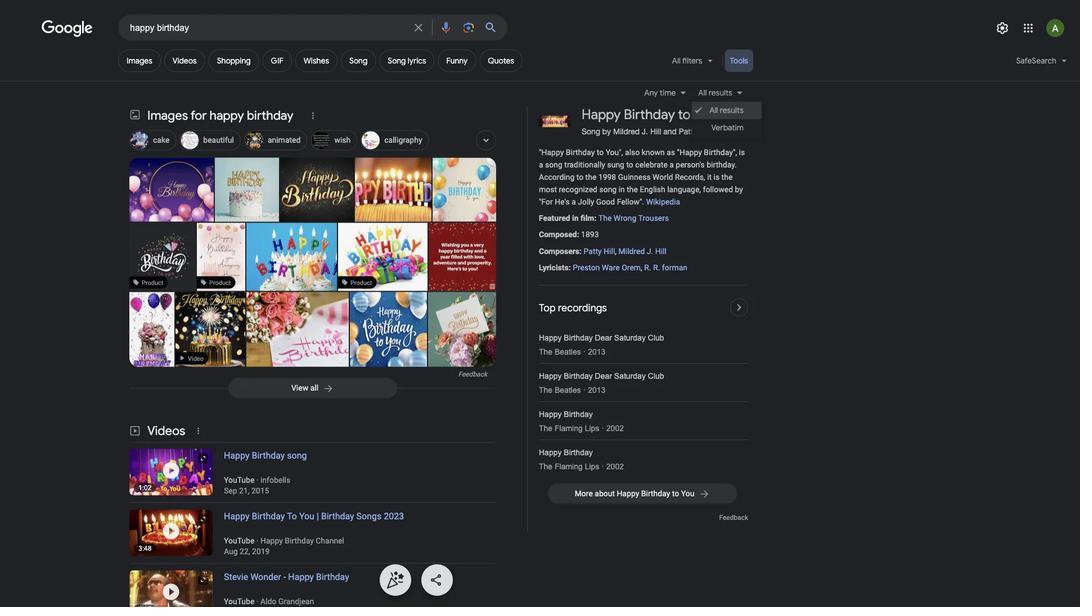 Task type: locate. For each thing, give the bounding box(es) containing it.
list
[[539, 326, 748, 478]]

0 vertical spatial all results
[[698, 88, 733, 98]]

· inside stevie wonder - happy birthday heading
[[256, 597, 259, 606]]

youtube down stevie
[[224, 597, 254, 606]]

0 horizontal spatial "happy
[[539, 148, 564, 157]]

a up according
[[539, 160, 543, 169]]

0 horizontal spatial in
[[572, 214, 579, 223]]

1 vertical spatial lips
[[585, 462, 599, 471]]

2 vertical spatial song
[[287, 451, 307, 461]]

song down 1998
[[599, 185, 617, 194]]

0 vertical spatial saturday
[[614, 334, 646, 343]]

funny
[[446, 56, 468, 66]]

english
[[640, 185, 665, 194]]

1 vertical spatial is
[[714, 173, 720, 182]]

2 beatles from the top
[[555, 386, 581, 395]]

birthday inside heading
[[316, 572, 349, 583]]

1 vertical spatial 2002
[[606, 462, 624, 471]]

100 best birthday instagram captions - cute birthday ... image
[[428, 269, 496, 371]]

0 vertical spatial feedback button
[[129, 370, 487, 378]]

,
[[615, 247, 617, 256], [641, 263, 642, 272]]

"for
[[539, 197, 553, 207]]

results inside radio item
[[720, 105, 744, 116]]

safesearch button
[[1010, 50, 1074, 77]]

add shopping element
[[217, 56, 251, 66]]

0 vertical spatial flaming
[[555, 424, 583, 433]]

r. right orem
[[644, 263, 651, 272]]

: for preston
[[569, 263, 571, 272]]

0 vertical spatial in
[[619, 185, 625, 194]]

birthday",
[[704, 148, 737, 157]]

, up lyricists : preston ware orem , r. r.  forman
[[615, 247, 617, 256]]

0 vertical spatial feedback
[[458, 370, 487, 378]]

youtube · aldo grandjean
[[224, 597, 314, 606]]

sung
[[607, 160, 624, 169]]

3 youtube from the top
[[224, 597, 254, 606]]

1 vertical spatial results
[[720, 105, 744, 116]]

is
[[739, 148, 745, 157], [714, 173, 720, 182]]

beatles
[[555, 348, 581, 356], [555, 386, 581, 395]]

1 horizontal spatial song
[[388, 56, 406, 66]]

song for add song element
[[349, 56, 368, 66]]

1 horizontal spatial is
[[739, 148, 745, 157]]

0 vertical spatial dear
[[595, 334, 612, 343]]

product
[[142, 279, 163, 286], [209, 279, 231, 286], [351, 279, 372, 286]]

1 horizontal spatial ,
[[641, 263, 642, 272]]

0 vertical spatial all
[[672, 56, 681, 66]]

the down birthday.
[[722, 173, 733, 182]]

j.
[[642, 127, 648, 136], [647, 247, 653, 256]]

1 vertical spatial happy birthday the flaming lips · 2002
[[539, 449, 624, 471]]

in up fellow".
[[619, 185, 625, 194]]

1 horizontal spatial feedback button
[[719, 513, 748, 524]]

1 vertical spatial saturday
[[614, 372, 646, 381]]

1 vertical spatial mildred
[[619, 247, 645, 256]]

images inside images link
[[127, 56, 152, 66]]

2 happy birthday dear saturday club the beatles · 2013 from the top
[[539, 372, 664, 395]]

a right he's
[[572, 197, 576, 207]]

images
[[127, 56, 152, 66], [147, 108, 188, 123]]

all left filters
[[672, 56, 681, 66]]

gif link
[[263, 50, 292, 72]]

is right it
[[714, 173, 720, 182]]

happy birthday! gift card! image
[[329, 223, 438, 291]]

0 vertical spatial happy birthday dear saturday club the beatles · 2013
[[539, 334, 664, 356]]

any
[[644, 88, 658, 98]]

0 vertical spatial 2002
[[606, 424, 624, 433]]

product for the happy birthday to you: december 2019 - christmas birthday gift (001) 'image'
[[142, 279, 163, 286]]

person's
[[676, 160, 705, 169]]

menu
[[692, 99, 762, 140]]

happy birthday song heading
[[213, 449, 496, 496]]

all for menu containing all results
[[710, 105, 718, 116]]

2 vertical spatial you
[[299, 511, 314, 522]]

"happy up according
[[539, 148, 564, 157]]

in left film
[[572, 214, 579, 223]]

0 horizontal spatial feedback button
[[129, 370, 487, 378]]

j. down happy birthday to you heading
[[642, 127, 648, 136]]

songs
[[356, 511, 382, 522]]

2002
[[606, 424, 624, 433], [606, 462, 624, 471]]

dear
[[595, 334, 612, 343], [595, 372, 612, 381]]

song up according
[[545, 160, 563, 169]]

product for happy birthday you amazing human | birthday cards & quotes 🎂🎁🎉 | send  real postcards online image
[[209, 279, 231, 286]]

video button
[[176, 290, 245, 374]]

song up "infobells"
[[287, 451, 307, 461]]

0 horizontal spatial r.
[[644, 263, 651, 272]]

1 vertical spatial dear
[[595, 372, 612, 381]]

1 vertical spatial in
[[572, 214, 579, 223]]

results up all results radio item
[[709, 88, 733, 98]]

youtube inside youtube · infobells sep 21, 2015
[[224, 476, 254, 485]]

the up fellow".
[[627, 185, 638, 194]]

song by mildred j. hill and patty hill
[[582, 127, 710, 136]]

0 horizontal spatial ,
[[615, 247, 617, 256]]

feedback button
[[129, 370, 487, 378], [719, 513, 748, 524]]

all up all results radio item
[[698, 88, 707, 98]]

2 vertical spatial youtube
[[224, 597, 254, 606]]

you inside "link"
[[693, 106, 716, 123]]

song inside 'link'
[[388, 56, 406, 66]]

it
[[707, 173, 712, 182]]

0 vertical spatial lips
[[585, 424, 599, 433]]

1 flaming from the top
[[555, 424, 583, 433]]

2 vertical spatial all
[[710, 105, 718, 116]]

1:02
[[138, 484, 152, 492]]

video
[[188, 355, 204, 362]]

happy birthday to you | birthday songs 2023
[[224, 511, 404, 522]]

mildred up also
[[613, 127, 640, 136]]

add quotes element
[[488, 56, 514, 66]]

1 vertical spatial club
[[648, 372, 664, 381]]

1 youtube from the top
[[224, 476, 254, 485]]

results up verbatim
[[720, 105, 744, 116]]

all inside dropdown button
[[698, 88, 707, 98]]

happy birthday dear saturday club the beatles · 2013
[[539, 334, 664, 356], [539, 372, 664, 395]]

"happy birthday to you", also known as "happy birthday", is a song traditionally sung to celebrate a person's birthday. according to the 1998 guinness world records, it is the most recognized song in the english language, followed by "for he's a jolly good fellow".
[[539, 148, 745, 207]]

0 vertical spatial beatles
[[555, 348, 581, 356]]

3 product from the left
[[351, 279, 372, 286]]

happy birthday images - free download on freepik image
[[129, 158, 226, 222], [269, 158, 366, 222], [350, 292, 427, 369]]

: for 1893
[[577, 230, 579, 240]]

0 horizontal spatial the
[[585, 173, 597, 182]]

all results inside dropdown button
[[698, 88, 733, 98]]

menu containing all results
[[692, 99, 762, 140]]

youtube inside stevie wonder - happy birthday heading
[[224, 597, 254, 606]]

stevie wonder - happy birthday heading
[[213, 571, 496, 608]]

animated
[[268, 136, 301, 145]]

all inside all results radio item
[[710, 105, 718, 116]]

ware
[[602, 263, 620, 272]]

the wrong trousers link
[[599, 214, 669, 223]]

happy birthday the flaming lips · 2002
[[539, 410, 624, 433], [539, 449, 624, 471]]

2 horizontal spatial the
[[722, 173, 733, 182]]

product for happy birthday! gift card! image
[[351, 279, 372, 286]]

1 vertical spatial images
[[147, 108, 188, 123]]

Search search field
[[130, 21, 405, 35]]

you
[[693, 106, 716, 123], [681, 489, 694, 498], [299, 511, 314, 522]]

1 vertical spatial 2013
[[588, 386, 606, 395]]

2 saturday from the top
[[614, 372, 646, 381]]

all results up all results radio item
[[698, 88, 733, 98]]

"happy up person's
[[677, 148, 702, 157]]

2 youtube from the top
[[224, 536, 254, 546]]

0 vertical spatial club
[[648, 334, 664, 343]]

0 horizontal spatial product
[[142, 279, 163, 286]]

0 vertical spatial you
[[693, 106, 716, 123]]

2023
[[384, 511, 404, 522]]

by
[[602, 127, 611, 136], [735, 185, 743, 194]]

youtube up the 21,
[[224, 476, 254, 485]]

0 vertical spatial 2013
[[588, 348, 606, 356]]

2 lips from the top
[[585, 462, 599, 471]]

you for happy birthday to you
[[693, 106, 716, 123]]

all
[[672, 56, 681, 66], [698, 88, 707, 98], [710, 105, 718, 116]]

2 horizontal spatial song
[[582, 127, 600, 136]]

happy inside heading
[[224, 451, 250, 461]]

1 vertical spatial happy birthday dear saturday club the beatles · 2013
[[539, 372, 664, 395]]

2 product from the left
[[209, 279, 231, 286]]

0 horizontal spatial by
[[602, 127, 611, 136]]

0 vertical spatial song
[[545, 160, 563, 169]]

feedback
[[458, 370, 487, 378], [719, 514, 748, 522]]

guinness
[[618, 173, 651, 182]]

1 vertical spatial all results
[[710, 105, 744, 116]]

youtube inside 'youtube · happy birthday channel aug 22, 2019'
[[224, 536, 254, 546]]

what to write in a birthday card - unique happy birthday wishes image
[[215, 158, 279, 222]]

song right 'wishes' link
[[349, 56, 368, 66]]

song for song by mildred j. hill and patty hill
[[582, 127, 600, 136]]

youtube for happy birthday to you | birthday songs 2023
[[224, 536, 254, 546]]

0 vertical spatial patty
[[679, 127, 697, 136]]

happy birthday you amazing human | birthday cards & quotes 🎂🎁🎉 | send  real postcards online image
[[197, 223, 245, 291]]

list containing happy birthday dear saturday club
[[539, 326, 748, 478]]

1 vertical spatial videos
[[147, 423, 185, 439]]

2 horizontal spatial all
[[710, 105, 718, 116]]

song for song lyrics
[[388, 56, 406, 66]]

youtube for stevie wonder - happy birthday
[[224, 597, 254, 606]]

2 horizontal spatial product
[[351, 279, 372, 286]]

130 special happy birthday wishes & messages image
[[429, 223, 497, 291]]

1 vertical spatial flaming
[[555, 462, 583, 471]]

composed : 1893
[[539, 230, 599, 240]]

calligraphy
[[384, 136, 422, 145]]

: up the preston on the top right of page
[[580, 247, 582, 256]]

1 horizontal spatial by
[[735, 185, 743, 194]]

r. r.  forman link
[[644, 263, 688, 272]]

patty down the 1893
[[584, 247, 602, 256]]

1 horizontal spatial r.
[[653, 263, 660, 272]]

add wishes element
[[304, 56, 329, 66]]

youtube up 22,
[[224, 536, 254, 546]]

composed
[[539, 230, 577, 240]]

images for images for happy birthday
[[147, 108, 188, 123]]

happy inside stevie wonder - happy birthday heading
[[288, 572, 314, 583]]

1 vertical spatial patty
[[584, 247, 602, 256]]

1 vertical spatial by
[[735, 185, 743, 194]]

1 r. from the left
[[644, 263, 651, 272]]

1 vertical spatial all
[[698, 88, 707, 98]]

0 horizontal spatial song
[[349, 56, 368, 66]]

add song element
[[349, 56, 368, 66]]

you for happy birthday to you | birthday songs 2023
[[299, 511, 314, 522]]

None search field
[[0, 14, 507, 41]]

beautiful
[[203, 136, 234, 145]]

0 vertical spatial mildred
[[613, 127, 640, 136]]

20+ free happy birthday gifs & celebration stickers - pixabay image
[[129, 292, 174, 369]]

3:48 button
[[129, 510, 213, 557]]

lyricists
[[539, 263, 569, 272]]

j. up r. r.  forman link
[[647, 247, 653, 256]]

the down traditionally
[[585, 173, 597, 182]]

images inside images for happy birthday link
[[147, 108, 188, 123]]

1 horizontal spatial all
[[698, 88, 707, 98]]

, down the "mildred j. hill" link
[[641, 263, 642, 272]]

"happy
[[539, 148, 564, 157], [677, 148, 702, 157]]

0 vertical spatial results
[[709, 88, 733, 98]]

song lyrics link
[[379, 50, 435, 72]]

patty right the and
[[679, 127, 697, 136]]

belated happy birthday wishes | petal talk image
[[246, 292, 379, 367]]

in
[[619, 185, 625, 194], [572, 214, 579, 223]]

song left lyrics
[[388, 56, 406, 66]]

videos right images link
[[173, 56, 197, 66]]

featured
[[539, 214, 570, 223]]

0 vertical spatial happy birthday the flaming lips · 2002
[[539, 410, 624, 433]]

results
[[709, 88, 733, 98], [720, 105, 744, 116]]

3 product button from the left
[[329, 223, 438, 291]]

all
[[310, 384, 318, 393]]

verbatim
[[711, 123, 744, 133]]

1 beatles from the top
[[555, 348, 581, 356]]

product button
[[129, 223, 197, 291], [197, 223, 245, 291], [329, 223, 438, 291]]

shopping link
[[209, 50, 259, 72]]

1 happy birthday dear saturday club the beatles · 2013 from the top
[[539, 334, 664, 356]]

mildred up orem
[[619, 247, 645, 256]]

: for patty
[[580, 247, 582, 256]]

1 horizontal spatial feedback
[[719, 514, 748, 522]]

images for happy birthday
[[147, 108, 293, 123]]

time
[[660, 88, 676, 98]]

all down the all results dropdown button
[[710, 105, 718, 116]]

1 horizontal spatial song
[[545, 160, 563, 169]]

r. left forman
[[653, 263, 660, 272]]

videos
[[173, 56, 197, 66], [147, 423, 185, 439]]

hill
[[650, 127, 661, 136], [699, 127, 710, 136], [604, 247, 615, 256], [655, 247, 667, 256]]

1 vertical spatial song
[[599, 185, 617, 194]]

all inside all filters dropdown button
[[672, 56, 681, 66]]

all results up verbatim link
[[710, 105, 744, 116]]

song up traditionally
[[582, 127, 600, 136]]

: left the preston on the top right of page
[[569, 263, 571, 272]]

by right the followed
[[735, 185, 743, 194]]

a down 'as'
[[670, 160, 674, 169]]

0 horizontal spatial a
[[539, 160, 543, 169]]

· inside 'youtube · happy birthday channel aug 22, 2019'
[[256, 536, 259, 546]]

0 horizontal spatial song
[[287, 451, 307, 461]]

1 horizontal spatial "happy
[[677, 148, 702, 157]]

0 vertical spatial images
[[127, 56, 152, 66]]

r.
[[644, 263, 651, 272], [653, 263, 660, 272]]

videos up 1:02 button
[[147, 423, 185, 439]]

is right birthday",
[[739, 148, 745, 157]]

more
[[575, 489, 593, 498]]

0 vertical spatial ,
[[615, 247, 617, 256]]

song
[[545, 160, 563, 169], [599, 185, 617, 194], [287, 451, 307, 461]]

history of the happy birthday song | pump it up image
[[246, 223, 349, 291]]

club
[[648, 334, 664, 343], [648, 372, 664, 381]]

birthday.
[[707, 160, 737, 169]]

0 vertical spatial youtube
[[224, 476, 254, 485]]

1998
[[598, 173, 616, 182]]

celebrate
[[635, 160, 668, 169]]

birthday inside 'youtube · happy birthday channel aug 22, 2019'
[[285, 536, 314, 546]]

: left the 1893
[[577, 230, 579, 240]]

cake
[[153, 136, 170, 145]]

images up the cake
[[147, 108, 188, 123]]

1 vertical spatial beatles
[[555, 386, 581, 395]]

top recordings
[[539, 302, 607, 315]]

world
[[653, 173, 673, 182]]

images left videos link
[[127, 56, 152, 66]]

happy birthday to you: december 2019 - christmas birthday gift (001) image
[[129, 223, 197, 291]]

all for all filters dropdown button
[[672, 56, 681, 66]]

1 horizontal spatial in
[[619, 185, 625, 194]]

1 vertical spatial youtube
[[224, 536, 254, 546]]

to inside heading
[[678, 106, 691, 123]]

google image
[[42, 20, 93, 37]]

0 horizontal spatial all
[[672, 56, 681, 66]]

1 horizontal spatial product
[[209, 279, 231, 286]]

preston ware orem link
[[573, 263, 641, 272]]

view all
[[291, 384, 318, 393]]

1 product from the left
[[142, 279, 163, 286]]

by up the 'you",'
[[602, 127, 611, 136]]



Task type: vqa. For each thing, say whether or not it's contained in the screenshot.

no



Task type: describe. For each thing, give the bounding box(es) containing it.
happy birthday song
[[224, 451, 307, 461]]

0 vertical spatial is
[[739, 148, 745, 157]]

you",
[[606, 148, 623, 157]]

results inside dropdown button
[[709, 88, 733, 98]]

all results inside radio item
[[710, 105, 744, 116]]

all filters
[[672, 56, 702, 66]]

happy inside more about happy birthday to you link
[[617, 489, 639, 498]]

0 horizontal spatial patty
[[584, 247, 602, 256]]

0 vertical spatial videos
[[173, 56, 197, 66]]

filters
[[682, 56, 702, 66]]

2 horizontal spatial song
[[599, 185, 617, 194]]

: up the 1893
[[594, 214, 597, 223]]

2 r. from the left
[[653, 263, 660, 272]]

2 2002 from the top
[[606, 462, 624, 471]]

according
[[539, 173, 575, 182]]

patty hill link
[[584, 247, 615, 256]]

0 vertical spatial by
[[602, 127, 611, 136]]

happy inside happy birthday to you heading
[[582, 106, 621, 123]]

happy birthday to you - wikipedia image
[[308, 158, 481, 222]]

hill left verbatim
[[699, 127, 710, 136]]

21,
[[239, 487, 250, 496]]

beautiful button
[[180, 129, 241, 153]]

happy inside 'youtube · happy birthday channel aug 22, 2019'
[[260, 536, 283, 546]]

2 flaming from the top
[[555, 462, 583, 471]]

animated button
[[244, 129, 307, 153]]

happy birthday to you heading
[[582, 106, 716, 124]]

also
[[625, 148, 640, 157]]

all results radio item
[[692, 102, 762, 119]]

images for happy birthday heading
[[147, 108, 293, 123]]

composers : patty hill , mildred j. hill
[[539, 247, 667, 256]]

hill up r. r.  forman link
[[655, 247, 667, 256]]

tools button
[[725, 50, 753, 72]]

1 vertical spatial feedback
[[719, 514, 748, 522]]

he's
[[555, 197, 570, 207]]

2 "happy from the left
[[677, 148, 702, 157]]

grandjean
[[278, 597, 314, 606]]

wishes link
[[295, 50, 338, 72]]

images for images
[[127, 56, 152, 66]]

1 saturday from the top
[[614, 334, 646, 343]]

hill left the and
[[650, 127, 661, 136]]

quotes
[[488, 56, 514, 66]]

1 "happy from the left
[[539, 148, 564, 157]]

1 horizontal spatial the
[[627, 185, 638, 194]]

0 horizontal spatial feedback
[[458, 370, 487, 378]]

infobells
[[260, 476, 290, 485]]

traditionally
[[564, 160, 605, 169]]

2 dear from the top
[[595, 372, 612, 381]]

film
[[581, 214, 594, 223]]

videos link
[[164, 50, 205, 72]]

birthday inside heading
[[252, 451, 285, 461]]

birthday
[[247, 108, 293, 123]]

youtube · infobells sep 21, 2015
[[224, 476, 290, 496]]

2 happy birthday the flaming lips · 2002 from the top
[[539, 449, 624, 471]]

free and customizable birthday templates image
[[433, 158, 497, 222]]

youtube for happy birthday song
[[224, 476, 254, 485]]

happy birthday to you | birthday songs 2023 heading
[[213, 510, 496, 557]]

birthday inside the "happy birthday to you", also known as "happy birthday", is a song traditionally sung to celebrate a person's birthday. according to the 1998 guinness world records, it is the most recognized song in the english language, followed by "for he's a jolly good fellow".
[[566, 148, 595, 157]]

0 vertical spatial j.
[[642, 127, 648, 136]]

records,
[[675, 173, 705, 182]]

song inside heading
[[287, 451, 307, 461]]

lyricists : preston ware orem , r. r.  forman
[[539, 263, 688, 272]]

wikipedia link
[[646, 197, 680, 207]]

wrong
[[614, 214, 636, 223]]

and
[[663, 127, 677, 136]]

happy birthday to you
[[582, 106, 716, 123]]

known
[[642, 148, 665, 157]]

1 product button from the left
[[129, 223, 197, 291]]

2 horizontal spatial a
[[670, 160, 674, 169]]

1 horizontal spatial patty
[[679, 127, 697, 136]]

hill up ware
[[604, 247, 615, 256]]

orem
[[622, 263, 641, 272]]

about
[[595, 489, 615, 498]]

view all link
[[228, 378, 397, 399]]

mildred j. hill link
[[619, 247, 667, 256]]

add song lyrics element
[[388, 56, 426, 66]]

verbatim link
[[692, 119, 762, 137]]

· inside youtube · infobells sep 21, 2015
[[256, 476, 259, 485]]

by inside the "happy birthday to you", also known as "happy birthday", is a song traditionally sung to celebrate a person's birthday. according to the 1998 guinness world records, it is the most recognized song in the english language, followed by "for he's a jolly good fellow".
[[735, 185, 743, 194]]

channel
[[316, 536, 344, 546]]

aldo
[[260, 597, 276, 606]]

calligraphy button
[[361, 129, 429, 153]]

wonder
[[250, 572, 281, 583]]

recordings
[[558, 302, 607, 315]]

add gif element
[[271, 56, 283, 66]]

search by image image
[[462, 21, 475, 34]]

composers
[[539, 247, 580, 256]]

stevie wonder - happy birthday
[[224, 572, 349, 583]]

1893
[[581, 230, 599, 240]]

lyrics
[[408, 56, 426, 66]]

1 horizontal spatial a
[[572, 197, 576, 207]]

1 lips from the top
[[585, 424, 599, 433]]

1 vertical spatial feedback button
[[719, 513, 748, 524]]

forman
[[662, 263, 688, 272]]

funny link
[[438, 50, 476, 72]]

2 2013 from the top
[[588, 386, 606, 395]]

more about happy birthday to you link
[[537, 484, 748, 504]]

1 club from the top
[[648, 334, 664, 343]]

in inside the "happy birthday to you", also known as "happy birthday", is a song traditionally sung to celebrate a person's birthday. according to the 1998 guinness world records, it is the most recognized song in the english language, followed by "for he's a jolly good fellow".
[[619, 185, 625, 194]]

more about happy birthday to you
[[575, 489, 694, 498]]

for
[[191, 108, 207, 123]]

1 2013 from the top
[[588, 348, 606, 356]]

top recordings link
[[539, 299, 748, 317]]

images for happy birthday link
[[129, 108, 300, 125]]

view all element
[[228, 378, 397, 399]]

1 2002 from the top
[[606, 424, 624, 433]]

happy birthday to you link
[[582, 106, 726, 124]]

song lyrics
[[388, 56, 426, 66]]

song link
[[341, 50, 376, 72]]

2 club from the top
[[648, 372, 664, 381]]

2019
[[252, 547, 270, 557]]

shopping
[[217, 56, 251, 66]]

wikipedia
[[646, 197, 680, 207]]

1 vertical spatial j.
[[647, 247, 653, 256]]

language,
[[667, 185, 701, 194]]

any time button
[[644, 87, 692, 99]]

https://megaport.hu/media/37581... - happy birthday animations image
[[176, 290, 245, 374]]

to
[[287, 511, 297, 522]]

recognized
[[559, 185, 597, 194]]

all filters button
[[665, 50, 721, 77]]

birthday inside "link"
[[624, 106, 675, 123]]

-
[[284, 572, 286, 583]]

2 product button from the left
[[197, 223, 245, 291]]

add funny element
[[446, 56, 468, 66]]

trousers
[[638, 214, 669, 223]]

wishes
[[304, 56, 329, 66]]

1 vertical spatial you
[[681, 489, 694, 498]]

search by voice image
[[439, 21, 453, 34]]

1 dear from the top
[[595, 334, 612, 343]]

images link
[[118, 50, 161, 72]]

most
[[539, 185, 557, 194]]

|
[[317, 511, 319, 522]]

0 horizontal spatial is
[[714, 173, 720, 182]]

tools
[[730, 56, 748, 66]]

good
[[596, 197, 615, 207]]

happy
[[210, 108, 244, 123]]

22,
[[240, 547, 250, 557]]

as
[[667, 148, 675, 157]]

featured in film : the wrong trousers
[[539, 214, 669, 223]]

1 vertical spatial ,
[[641, 263, 642, 272]]

fellow".
[[617, 197, 644, 207]]

3:48
[[138, 545, 152, 552]]

1 happy birthday the flaming lips · 2002 from the top
[[539, 410, 624, 433]]



